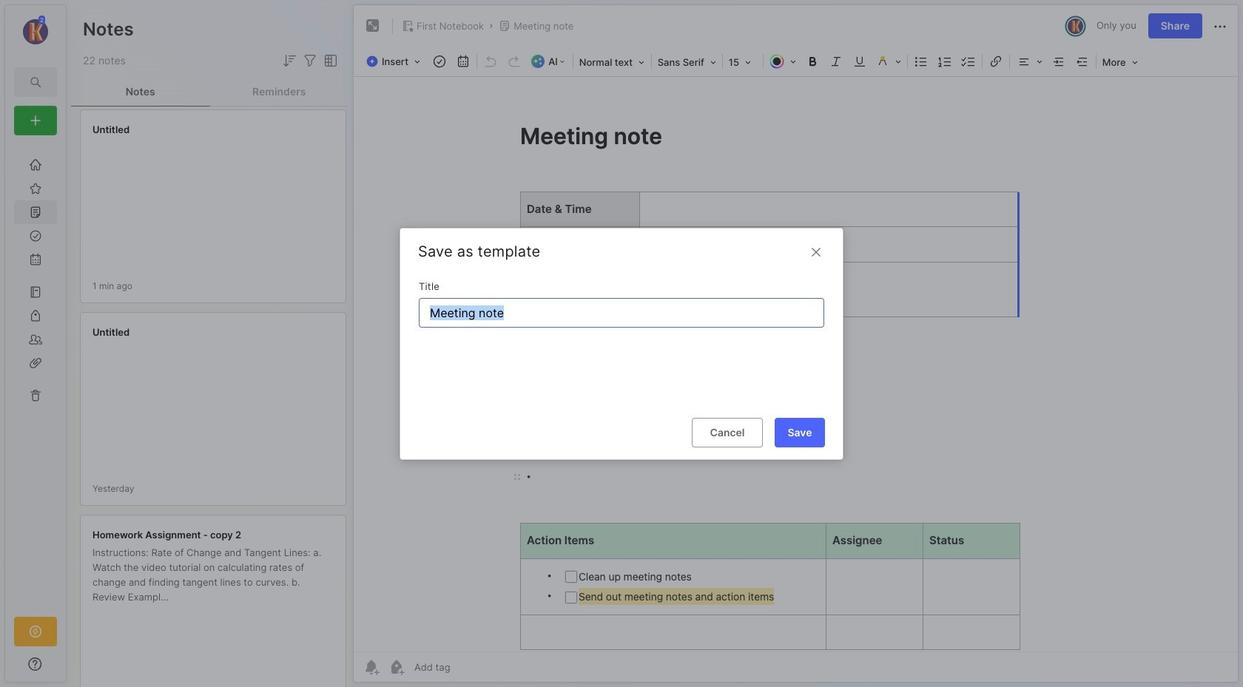 Task type: describe. For each thing, give the bounding box(es) containing it.
bold image
[[802, 51, 823, 72]]

font family image
[[653, 52, 721, 71]]

highlight image
[[872, 51, 906, 72]]

indent image
[[1048, 51, 1069, 72]]

main element
[[0, 0, 71, 687]]

Note Editor text field
[[354, 76, 1238, 652]]

add tag image
[[388, 659, 406, 676]]

calendar event image
[[453, 51, 474, 72]]

kendall parks avatar image
[[1068, 18, 1083, 34]]

bulleted list image
[[911, 51, 931, 72]]

note window element
[[353, 4, 1239, 683]]

upgrade image
[[27, 623, 44, 641]]

insert image
[[363, 52, 428, 71]]

font size image
[[724, 52, 761, 71]]

outdent image
[[1072, 51, 1093, 72]]

expand note image
[[364, 17, 382, 35]]



Task type: locate. For each thing, give the bounding box(es) containing it.
edit search image
[[27, 73, 44, 91]]

tree
[[5, 144, 66, 604]]

numbered list image
[[934, 51, 955, 72]]

checklist image
[[958, 51, 979, 72]]

font color image
[[765, 51, 800, 72]]

None text field
[[428, 298, 818, 326]]

italic image
[[826, 51, 846, 72]]

tab list
[[71, 77, 349, 107]]

underline image
[[849, 51, 870, 72]]

more image
[[1098, 52, 1142, 71]]

add a reminder image
[[363, 659, 380, 676]]

home image
[[28, 158, 43, 172]]

alignment image
[[1011, 51, 1047, 72]]

heading level image
[[575, 52, 650, 71]]

insert link image
[[985, 51, 1006, 72]]

tree inside "main" element
[[5, 144, 66, 604]]

task image
[[429, 51, 450, 72]]

close image
[[807, 243, 825, 261]]



Task type: vqa. For each thing, say whether or not it's contained in the screenshot.
Trash link at the left of page
no



